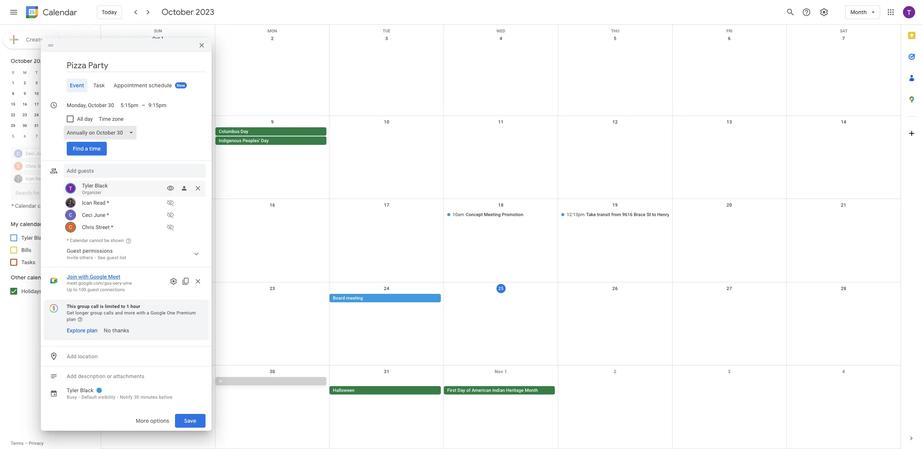 Task type: vqa. For each thing, say whether or not it's contained in the screenshot.
25 element
no



Task type: locate. For each thing, give the bounding box(es) containing it.
2 horizontal spatial 7
[[842, 36, 845, 41]]

24 down the 17 element
[[34, 113, 39, 117]]

black
[[95, 183, 108, 189], [34, 235, 47, 241], [80, 388, 94, 394]]

End time text field
[[148, 101, 167, 110]]

20 element
[[67, 100, 76, 109]]

row group
[[7, 78, 89, 142]]

no thanks
[[104, 327, 129, 334]]

0 horizontal spatial 17
[[34, 102, 39, 106]]

14 inside row group
[[81, 92, 86, 96]]

16
[[23, 102, 27, 106], [270, 203, 275, 208]]

row containing 23
[[101, 283, 901, 366]]

–
[[142, 102, 145, 108], [25, 441, 28, 446]]

0 vertical spatial be
[[55, 203, 61, 209]]

october 2023
[[162, 7, 214, 18], [11, 58, 46, 64]]

day
[[84, 116, 93, 122]]

2 horizontal spatial black
[[95, 183, 108, 189]]

new element
[[175, 82, 187, 88]]

be up permissions
[[104, 238, 109, 243]]

13 inside grid
[[727, 119, 732, 125]]

Guests text field
[[67, 164, 203, 178]]

today
[[102, 9, 117, 16]]

meet
[[108, 274, 120, 280]]

0 vertical spatial 13
[[69, 92, 74, 96]]

1 horizontal spatial 11
[[498, 119, 504, 125]]

0 horizontal spatial guest
[[87, 287, 99, 293]]

tyler inside the my calendars list
[[21, 235, 33, 241]]

see guest list
[[98, 255, 126, 261]]

cell
[[54, 78, 66, 88], [54, 88, 66, 99], [42, 110, 54, 121], [101, 127, 215, 146], [215, 127, 330, 146], [330, 127, 444, 146], [444, 127, 558, 146], [558, 127, 672, 146], [672, 127, 787, 146], [787, 127, 901, 146], [101, 211, 215, 220], [215, 211, 330, 220], [330, 211, 444, 220], [672, 211, 787, 220], [787, 211, 901, 220], [101, 294, 215, 303], [215, 294, 330, 303], [444, 294, 558, 303], [558, 294, 672, 303], [672, 294, 787, 303], [787, 294, 901, 303], [101, 377, 215, 396], [558, 377, 672, 396], [672, 377, 787, 396], [787, 377, 901, 396]]

27
[[69, 113, 74, 117], [727, 286, 732, 291]]

s right the f
[[82, 70, 85, 75]]

tyler
[[82, 183, 93, 189], [21, 235, 33, 241], [67, 388, 79, 394]]

2 for 1
[[24, 81, 26, 85]]

guests invited to this event. tree
[[64, 181, 206, 233]]

day for first
[[458, 388, 465, 393]]

1 up 8
[[12, 81, 14, 85]]

27 inside row group
[[69, 113, 74, 117]]

11 inside october 2023 grid
[[81, 134, 86, 138]]

24 inside grid
[[384, 286, 389, 291]]

month inside dropdown button
[[851, 9, 867, 16]]

1 vertical spatial a
[[147, 310, 149, 316]]

month button
[[846, 3, 880, 21]]

9 for october 2023
[[24, 92, 26, 96]]

6
[[728, 36, 731, 41], [71, 81, 73, 85], [24, 134, 26, 138]]

chris street tree item
[[64, 221, 206, 233]]

2 add from the top
[[67, 373, 77, 380]]

indigenous
[[219, 138, 242, 143]]

17 inside grid
[[384, 203, 389, 208]]

1 vertical spatial 23
[[270, 286, 275, 291]]

21 inside grid
[[841, 203, 847, 208]]

21 inside row group
[[81, 102, 86, 106]]

event button
[[67, 79, 87, 92]]

1 vertical spatial tyler black
[[67, 388, 94, 394]]

0 horizontal spatial day
[[241, 129, 248, 134]]

0 horizontal spatial 5
[[12, 134, 14, 138]]

be down search for people text field
[[55, 203, 61, 209]]

add left location
[[67, 354, 77, 360]]

23
[[23, 113, 27, 117], [270, 286, 275, 291]]

0 vertical spatial –
[[142, 102, 145, 108]]

day inside button
[[458, 388, 465, 393]]

october up "m"
[[11, 58, 32, 64]]

guest down meet.google.com/gss-
[[87, 287, 99, 293]]

black up default
[[80, 388, 94, 394]]

description
[[78, 373, 106, 380]]

fri
[[727, 29, 733, 34]]

0 vertical spatial google
[[90, 274, 107, 280]]

up
[[67, 287, 72, 293]]

1 vertical spatial 18
[[498, 203, 504, 208]]

* calendar cannot be shown down search for people text field
[[11, 203, 78, 209]]

10 element
[[32, 89, 41, 98]]

31 up halloween button
[[384, 369, 389, 375]]

grid
[[101, 25, 901, 449]]

brace
[[634, 212, 646, 217]]

1 horizontal spatial s
[[82, 70, 85, 75]]

1 s from the left
[[12, 70, 14, 75]]

to inside join with google meet meet.google.com/gss-oery-ume up to 100 guest connections
[[73, 287, 77, 293]]

heritage
[[506, 388, 524, 393]]

day down columbus day "button"
[[261, 138, 269, 143]]

visibility
[[98, 395, 115, 400]]

24 element
[[32, 111, 41, 120]]

group inside get longer group calls and more with a google one premium plan
[[90, 310, 102, 316]]

1 vertical spatial day
[[261, 138, 269, 143]]

31 for 3
[[34, 124, 39, 128]]

day up peoples'
[[241, 129, 248, 134]]

* Calendar cannot be shown search field
[[0, 143, 95, 209]]

1 inside row group
[[12, 81, 14, 85]]

group down call
[[90, 310, 102, 316]]

6 down the f
[[71, 81, 73, 85]]

s left "m"
[[12, 70, 14, 75]]

1 vertical spatial 30
[[270, 369, 275, 375]]

one
[[167, 310, 175, 316]]

google left one
[[151, 310, 166, 316]]

24 up the board meeting button
[[384, 286, 389, 291]]

14 inside grid
[[841, 119, 847, 125]]

1 horizontal spatial to
[[121, 304, 125, 309]]

0 vertical spatial 16
[[23, 102, 27, 106]]

1 horizontal spatial 20
[[727, 203, 732, 208]]

a
[[85, 145, 88, 152], [147, 310, 149, 316]]

None field
[[64, 126, 140, 140]]

0 vertical spatial 9
[[24, 92, 26, 96]]

1 vertical spatial 2
[[24, 81, 26, 85]]

row group containing 1
[[7, 78, 89, 142]]

31 element
[[32, 121, 41, 130]]

30 inside grid
[[270, 369, 275, 375]]

* inside chris street tree item
[[111, 224, 113, 230]]

october 2023 up "sun"
[[162, 7, 214, 18]]

* up my
[[11, 203, 14, 209]]

calls
[[104, 310, 114, 316]]

2 horizontal spatial to
[[652, 212, 656, 217]]

november 6 element
[[20, 132, 29, 141]]

0 horizontal spatial a
[[85, 145, 88, 152]]

black down my calendars dropdown button
[[34, 235, 47, 241]]

calendar up create
[[43, 7, 77, 18]]

0 vertical spatial 31
[[34, 124, 39, 128]]

0 vertical spatial 19
[[58, 102, 62, 106]]

* inside "ican read" tree item
[[107, 200, 109, 206]]

mon
[[268, 29, 277, 34]]

1 horizontal spatial a
[[147, 310, 149, 316]]

united
[[49, 288, 64, 294]]

30 for 3
[[23, 124, 27, 128]]

1 horizontal spatial 16
[[270, 203, 275, 208]]

google up meet.google.com/gss-
[[90, 274, 107, 280]]

31 down 24 element
[[34, 124, 39, 128]]

* for chris street
[[111, 224, 113, 230]]

* right street
[[111, 224, 113, 230]]

2 horizontal spatial tyler
[[82, 183, 93, 189]]

row containing 16
[[101, 199, 901, 283]]

18
[[46, 102, 50, 106], [498, 203, 504, 208]]

before
[[159, 395, 173, 400]]

31 inside row group
[[34, 124, 39, 128]]

plan left 'no' in the bottom of the page
[[87, 327, 98, 334]]

0 vertical spatial 11
[[498, 119, 504, 125]]

2 vertical spatial 4
[[842, 369, 845, 375]]

19 up from
[[613, 203, 618, 208]]

1 horizontal spatial 4
[[500, 36, 502, 41]]

0 vertical spatial 5
[[614, 36, 617, 41]]

2 vertical spatial tyler
[[67, 388, 79, 394]]

with inside join with google meet meet.google.com/gss-oery-ume up to 100 guest connections
[[78, 274, 88, 280]]

1 horizontal spatial 14
[[841, 119, 847, 125]]

0 vertical spatial october 2023
[[162, 7, 214, 18]]

0 horizontal spatial 16
[[23, 102, 27, 106]]

1 horizontal spatial be
[[104, 238, 109, 243]]

0 vertical spatial 7
[[842, 36, 845, 41]]

1 horizontal spatial black
[[80, 388, 94, 394]]

tyler black inside the my calendars list
[[21, 235, 47, 241]]

* up guest
[[67, 238, 69, 243]]

0 horizontal spatial with
[[78, 274, 88, 280]]

Search for people text field
[[15, 186, 82, 200]]

meet.google.com/gss-
[[67, 281, 113, 286]]

tyler black up bills
[[21, 235, 47, 241]]

1 horizontal spatial plan
[[87, 327, 98, 334]]

first
[[447, 388, 457, 393]]

1 vertical spatial 10
[[384, 119, 389, 125]]

black inside the my calendars list
[[34, 235, 47, 241]]

0 horizontal spatial plan
[[67, 317, 76, 322]]

1 vertical spatial 27
[[727, 286, 732, 291]]

create
[[26, 36, 43, 43]]

2 horizontal spatial day
[[458, 388, 465, 393]]

5 down the 29 element
[[12, 134, 14, 138]]

5
[[614, 36, 617, 41], [12, 134, 14, 138]]

1 vertical spatial cannot
[[89, 238, 103, 243]]

calendars for other calendars
[[27, 274, 52, 281]]

30 for 2
[[270, 369, 275, 375]]

a right find
[[85, 145, 88, 152]]

1 vertical spatial 6
[[71, 81, 73, 85]]

from
[[611, 212, 621, 217]]

1 horizontal spatial month
[[851, 9, 867, 16]]

1 horizontal spatial october 2023
[[162, 7, 214, 18]]

row
[[101, 25, 901, 34], [101, 32, 901, 116], [7, 67, 89, 78], [7, 78, 89, 88], [7, 88, 89, 99], [7, 99, 89, 110], [7, 110, 89, 121], [101, 116, 901, 199], [7, 121, 89, 131], [7, 131, 89, 142], [101, 199, 901, 283], [101, 283, 901, 366], [101, 366, 901, 449]]

*
[[107, 200, 109, 206], [11, 203, 14, 209], [107, 212, 109, 218], [111, 224, 113, 230], [67, 238, 69, 243]]

month right heritage
[[525, 388, 538, 393]]

calendar up my calendars
[[15, 203, 36, 209]]

add location button
[[64, 350, 206, 364]]

chris
[[82, 224, 94, 230]]

shown left ican
[[62, 203, 78, 209]]

0 horizontal spatial 6
[[24, 134, 26, 138]]

1 add from the top
[[67, 354, 77, 360]]

calendar
[[43, 7, 77, 18], [15, 203, 36, 209], [70, 238, 88, 243]]

guest left list
[[107, 255, 119, 261]]

10
[[34, 92, 39, 96], [384, 119, 389, 125], [69, 134, 74, 138]]

9 up 16 element
[[24, 92, 26, 96]]

9 for sun
[[271, 119, 274, 125]]

to right "st"
[[652, 212, 656, 217]]

21 element
[[79, 100, 88, 109]]

14
[[81, 92, 86, 96], [841, 119, 847, 125]]

no
[[104, 327, 111, 334]]

18 inside grid
[[498, 203, 504, 208]]

0 vertical spatial black
[[95, 183, 108, 189]]

* calendar cannot be shown inside search box
[[11, 203, 78, 209]]

shown up see guest list
[[110, 238, 124, 243]]

task
[[93, 82, 105, 89]]

s
[[12, 70, 14, 75], [82, 70, 85, 75]]

0 vertical spatial 28
[[81, 113, 86, 117]]

row containing 5
[[7, 131, 89, 142]]

google inside get longer group calls and more with a google one premium plan
[[151, 310, 166, 316]]

cannot up permissions
[[89, 238, 103, 243]]

* inside ceci june tree item
[[107, 212, 109, 218]]

be
[[55, 203, 61, 209], [104, 238, 109, 243]]

– right terms link
[[25, 441, 28, 446]]

wed
[[497, 29, 505, 34]]

group up the longer
[[77, 304, 90, 309]]

tyler up organizer
[[82, 183, 93, 189]]

appointment schedule
[[114, 82, 172, 89]]

tyler up bills
[[21, 235, 33, 241]]

* for ican read
[[107, 200, 109, 206]]

tasks
[[21, 259, 35, 265]]

0 horizontal spatial october 2023
[[11, 58, 46, 64]]

all
[[77, 116, 83, 122]]

0 vertical spatial 24
[[34, 113, 39, 117]]

1
[[161, 36, 164, 41], [12, 81, 14, 85], [127, 304, 129, 309], [505, 369, 507, 375]]

0 vertical spatial * calendar cannot be shown
[[11, 203, 78, 209]]

other calendars button
[[2, 272, 95, 284]]

row containing s
[[7, 67, 89, 78]]

tab list containing event
[[47, 79, 206, 92]]

october 2023 grid
[[7, 67, 89, 142]]

shown
[[62, 203, 78, 209], [110, 238, 124, 243]]

oct 1
[[153, 36, 164, 41]]

2 inside row group
[[24, 81, 26, 85]]

row containing oct 1
[[101, 32, 901, 116]]

6 down 30 element
[[24, 134, 26, 138]]

18 inside 'element'
[[46, 102, 50, 106]]

6 down fri at right top
[[728, 36, 731, 41]]

31 inside grid
[[384, 369, 389, 375]]

1 vertical spatial october 2023
[[11, 58, 46, 64]]

limited
[[105, 304, 120, 309]]

* calendar cannot be shown up permissions
[[67, 238, 124, 243]]

longer
[[75, 310, 89, 316]]

0 vertical spatial shown
[[62, 203, 78, 209]]

add left description
[[67, 373, 77, 380]]

* for ceci june
[[107, 212, 109, 218]]

month right settings menu icon
[[851, 9, 867, 16]]

day for columbus
[[241, 129, 248, 134]]

1 horizontal spatial 21
[[841, 203, 847, 208]]

tyler inside "tyler black organizer"
[[82, 183, 93, 189]]

0 vertical spatial 20
[[69, 102, 74, 106]]

october 2023 up "m"
[[11, 58, 46, 64]]

add inside add location 'dropdown button'
[[67, 354, 77, 360]]

0 vertical spatial to
[[652, 212, 656, 217]]

my calendars
[[11, 221, 45, 228]]

0 horizontal spatial 27
[[69, 113, 74, 117]]

a inside get longer group calls and more with a google one premium plan
[[147, 310, 149, 316]]

0 horizontal spatial 31
[[34, 124, 39, 128]]

7 down sat
[[842, 36, 845, 41]]

0 vertical spatial 17
[[34, 102, 39, 106]]

Start date text field
[[67, 101, 114, 110]]

30 element
[[20, 121, 29, 130]]

31 for 2
[[384, 369, 389, 375]]

0 horizontal spatial 14
[[81, 92, 86, 96]]

google inside join with google meet meet.google.com/gss-oery-ume up to 100 guest connections
[[90, 274, 107, 280]]

– left end time text box
[[142, 102, 145, 108]]

a right more
[[147, 310, 149, 316]]

0 horizontal spatial black
[[34, 235, 47, 241]]

0 horizontal spatial be
[[55, 203, 61, 209]]

calendars right my
[[20, 221, 45, 228]]

to right "up"
[[73, 287, 77, 293]]

halloween
[[333, 388, 355, 393]]

with down hour
[[136, 310, 145, 316]]

1 vertical spatial plan
[[87, 327, 98, 334]]

default visibility
[[82, 395, 115, 400]]

row containing 15
[[7, 99, 89, 110]]

0 vertical spatial group
[[77, 304, 90, 309]]

calendar inside search box
[[15, 203, 36, 209]]

1 horizontal spatial 7
[[82, 81, 84, 85]]

ican read *
[[82, 200, 109, 206]]

0 horizontal spatial 28
[[81, 113, 86, 117]]

8
[[12, 92, 14, 96]]

ceci june tree item
[[64, 209, 206, 221]]

19
[[58, 102, 62, 106], [613, 203, 618, 208]]

tyler black up busy
[[67, 388, 94, 394]]

terms link
[[11, 441, 24, 446]]

0 horizontal spatial 20
[[69, 102, 74, 106]]

1 vertical spatial october
[[11, 58, 32, 64]]

7 up 14 element
[[82, 81, 84, 85]]

tyler up busy
[[67, 388, 79, 394]]

invite others
[[67, 255, 93, 261]]

call
[[91, 304, 99, 309]]

0 vertical spatial 2
[[271, 36, 274, 41]]

day left of
[[458, 388, 465, 393]]

with
[[78, 274, 88, 280], [136, 310, 145, 316]]

add for add location
[[67, 354, 77, 360]]

18 up meeting
[[498, 203, 504, 208]]

* right read
[[107, 200, 109, 206]]

30 inside row group
[[23, 124, 27, 128]]

1 vertical spatial 9
[[271, 119, 274, 125]]

12
[[613, 119, 618, 125]]

9 up columbus day "button"
[[271, 119, 274, 125]]

17
[[34, 102, 39, 106], [384, 203, 389, 208]]

add for add description or attachments
[[67, 373, 77, 380]]

3
[[385, 36, 388, 41], [35, 81, 38, 85], [71, 124, 73, 128], [728, 369, 731, 375]]

9 inside row group
[[24, 92, 26, 96]]

0 vertical spatial tyler
[[82, 183, 93, 189]]

20 inside '20' "element"
[[69, 102, 74, 106]]

calendar element
[[24, 5, 77, 21]]

1 horizontal spatial google
[[151, 310, 166, 316]]

tyler black
[[21, 235, 47, 241], [67, 388, 94, 394]]

get longer group calls and more with a google one premium plan
[[67, 310, 196, 322]]

1 horizontal spatial 23
[[270, 286, 275, 291]]

7 down 31 element at the left
[[35, 134, 38, 138]]

20
[[69, 102, 74, 106], [727, 203, 732, 208]]

get
[[67, 310, 74, 316]]

27 element
[[67, 111, 76, 120]]

1 horizontal spatial 5
[[614, 36, 617, 41]]

1 horizontal spatial group
[[90, 310, 102, 316]]

27 inside grid
[[727, 286, 732, 291]]

9 inside grid
[[271, 119, 274, 125]]

10 inside grid
[[384, 119, 389, 125]]

19 up 26 element
[[58, 102, 62, 106]]

calendar up guest
[[70, 238, 88, 243]]

2 horizontal spatial 30
[[270, 369, 275, 375]]

0 vertical spatial tyler black
[[21, 235, 47, 241]]

october up "sun"
[[162, 7, 194, 18]]

task button
[[90, 79, 108, 92]]

24
[[34, 113, 39, 117], [384, 286, 389, 291]]

hour
[[131, 304, 140, 309]]

0 vertical spatial month
[[851, 9, 867, 16]]

0 horizontal spatial cannot
[[38, 203, 54, 209]]

calendars up in
[[27, 274, 52, 281]]

information card element
[[163, 195, 293, 252]]

columbus
[[219, 129, 240, 134]]

guest
[[67, 248, 81, 254]]

14 element
[[79, 89, 88, 98]]

google
[[90, 274, 107, 280], [151, 310, 166, 316]]

a inside button
[[85, 145, 88, 152]]

1 horizontal spatial october
[[162, 7, 194, 18]]

5 down thu
[[614, 36, 617, 41]]

columbus day indigenous peoples' day
[[219, 129, 269, 143]]

to up the and
[[121, 304, 125, 309]]

18 up "25, today" element
[[46, 102, 50, 106]]

with up meet.google.com/gss-
[[78, 274, 88, 280]]

cannot down search for people text field
[[38, 203, 54, 209]]

tyler black organizer
[[82, 183, 108, 195]]

schedule
[[149, 82, 172, 89]]

1 vertical spatial be
[[104, 238, 109, 243]]

plan down get
[[67, 317, 76, 322]]

1 vertical spatial 20
[[727, 203, 732, 208]]

ican read tree item
[[64, 197, 206, 209]]

black up organizer
[[95, 183, 108, 189]]

0 vertical spatial 21
[[81, 102, 86, 106]]

20 inside grid
[[727, 203, 732, 208]]

0 vertical spatial plan
[[67, 317, 76, 322]]

board meeting button
[[330, 294, 441, 302]]

* right june
[[107, 212, 109, 218]]

tab list
[[901, 25, 922, 428], [47, 79, 206, 92]]

today button
[[97, 3, 122, 21]]

7 inside grid
[[842, 36, 845, 41]]

1 vertical spatial 14
[[841, 119, 847, 125]]

2 vertical spatial 7
[[35, 134, 38, 138]]

0 horizontal spatial 2
[[24, 81, 26, 85]]



Task type: describe. For each thing, give the bounding box(es) containing it.
1 horizontal spatial day
[[261, 138, 269, 143]]

4 inside "element"
[[82, 124, 84, 128]]

* inside search box
[[11, 203, 14, 209]]

0 vertical spatial october
[[162, 7, 194, 18]]

organizer
[[82, 190, 102, 195]]

permissions
[[83, 248, 113, 254]]

row containing 22
[[7, 110, 89, 121]]

more
[[124, 310, 135, 316]]

22 element
[[9, 111, 18, 120]]

november 2 element
[[55, 121, 65, 130]]

28 inside october 2023 grid
[[81, 113, 86, 117]]

9616
[[622, 212, 633, 217]]

1 right nov in the right of the page
[[505, 369, 507, 375]]

henry
[[657, 212, 670, 217]]

1 horizontal spatial tyler
[[67, 388, 79, 394]]

privacy
[[29, 441, 44, 446]]

november 3 element
[[67, 121, 76, 130]]

row containing 8
[[7, 88, 89, 99]]

explore plan
[[67, 327, 98, 334]]

calendar heading
[[41, 7, 77, 18]]

15 element
[[9, 100, 18, 109]]

24 inside 24 element
[[34, 113, 39, 117]]

2 vertical spatial black
[[80, 388, 94, 394]]

23 element
[[20, 111, 29, 120]]

hospital
[[681, 212, 698, 217]]

zone
[[112, 116, 124, 122]]

1 horizontal spatial tyler black
[[67, 388, 94, 394]]

busy
[[67, 395, 77, 400]]

settings menu image
[[820, 8, 829, 17]]

23 inside row group
[[23, 113, 27, 117]]

2 vertical spatial 2
[[614, 369, 617, 375]]

holidays in united states
[[21, 288, 81, 294]]

ceci june *
[[82, 212, 109, 218]]

m
[[23, 70, 26, 75]]

indian
[[493, 388, 505, 393]]

17 element
[[32, 100, 41, 109]]

shown inside * calendar cannot be shown search box
[[62, 203, 78, 209]]

f
[[71, 70, 73, 75]]

read
[[93, 200, 105, 206]]

plan inside button
[[87, 327, 98, 334]]

time
[[99, 116, 111, 122]]

find
[[73, 145, 84, 152]]

november 5 element
[[9, 132, 18, 141]]

1 right oct on the left top of the page
[[161, 36, 164, 41]]

5 inside grid
[[614, 36, 617, 41]]

row containing 1
[[7, 78, 89, 88]]

thanks
[[112, 327, 129, 334]]

this
[[67, 304, 76, 309]]

minutes
[[141, 395, 158, 400]]

appointment
[[114, 82, 148, 89]]

ume
[[123, 281, 132, 286]]

2 vertical spatial 10
[[69, 134, 74, 138]]

12:13pm
[[567, 212, 585, 217]]

board
[[333, 296, 345, 301]]

terms
[[11, 441, 24, 446]]

25, today element
[[44, 111, 53, 120]]

default
[[82, 395, 97, 400]]

row containing sun
[[101, 25, 901, 34]]

cannot inside search box
[[38, 203, 54, 209]]

22
[[11, 113, 15, 117]]

2 vertical spatial calendar
[[70, 238, 88, 243]]

13 element
[[67, 89, 76, 98]]

explore plan button
[[64, 324, 101, 338]]

black inside "tyler black organizer"
[[95, 183, 108, 189]]

ceci
[[82, 212, 92, 218]]

row containing 9
[[101, 116, 901, 199]]

25
[[498, 286, 504, 291]]

my calendars button
[[2, 218, 95, 230]]

indigenous peoples' day button
[[215, 136, 327, 145]]

1 horizontal spatial 6
[[71, 81, 73, 85]]

0 horizontal spatial october
[[11, 58, 32, 64]]

10 for october 2023
[[34, 92, 39, 96]]

of
[[466, 388, 471, 393]]

in
[[43, 288, 48, 294]]

ican
[[82, 200, 92, 206]]

1 vertical spatial shown
[[110, 238, 124, 243]]

16 inside row group
[[23, 102, 27, 106]]

connections
[[100, 287, 125, 293]]

2 s from the left
[[82, 70, 85, 75]]

1 horizontal spatial cannot
[[89, 238, 103, 243]]

row containing 30
[[101, 366, 901, 449]]

0 vertical spatial calendar
[[43, 7, 77, 18]]

event
[[70, 82, 84, 89]]

1 vertical spatial * calendar cannot be shown
[[67, 238, 124, 243]]

be inside search box
[[55, 203, 61, 209]]

13 inside 13 element
[[69, 92, 74, 96]]

new
[[177, 83, 185, 88]]

promotion
[[502, 212, 523, 217]]

to element
[[142, 102, 145, 108]]

1 vertical spatial –
[[25, 441, 28, 446]]

add description or attachments
[[67, 373, 144, 380]]

Start time text field
[[121, 101, 139, 110]]

time zone button
[[96, 112, 127, 126]]

thu
[[611, 29, 619, 34]]

sat
[[840, 29, 848, 34]]

location
[[78, 354, 98, 360]]

tyler black, organizer tree item
[[64, 181, 206, 197]]

others
[[80, 255, 93, 261]]

2 for oct 1
[[271, 36, 274, 41]]

columbus day button
[[215, 127, 327, 136]]

1 up more
[[127, 304, 129, 309]]

1 horizontal spatial 2023
[[196, 7, 214, 18]]

23 inside grid
[[270, 286, 275, 291]]

10 for sun
[[384, 119, 389, 125]]

19 inside grid
[[613, 203, 618, 208]]

18 element
[[44, 100, 53, 109]]

29 element
[[9, 121, 18, 130]]

my calendars list
[[2, 232, 95, 269]]

plan inside get longer group calls and more with a google one premium plan
[[67, 317, 76, 322]]

7 inside the november 7 element
[[35, 134, 38, 138]]

thursday column header
[[54, 67, 66, 78]]

17 inside row group
[[34, 102, 39, 106]]

american
[[472, 388, 491, 393]]

notify
[[120, 395, 133, 400]]

0 vertical spatial guest
[[107, 255, 119, 261]]

1 horizontal spatial –
[[142, 102, 145, 108]]

halloween button
[[330, 387, 441, 395]]

calendars for my calendars
[[20, 221, 45, 228]]

28 element
[[79, 111, 88, 120]]

19 inside row group
[[58, 102, 62, 106]]

other calendars
[[11, 274, 52, 281]]

guest inside join with google meet meet.google.com/gss-oery-ume up to 100 guest connections
[[87, 287, 99, 293]]

15
[[11, 102, 15, 106]]

3 inside 'element'
[[71, 124, 73, 128]]

other
[[11, 274, 26, 281]]

chris street *
[[82, 224, 113, 230]]

see
[[98, 255, 105, 261]]

meeting
[[346, 296, 363, 301]]

november 7 element
[[32, 132, 41, 141]]

16 element
[[20, 100, 29, 109]]

main drawer image
[[9, 8, 18, 17]]

join with google meet meet.google.com/gss-oery-ume up to 100 guest connections
[[67, 274, 132, 293]]

2 vertical spatial to
[[121, 304, 125, 309]]

november 4 element
[[79, 121, 88, 130]]

19 element
[[55, 100, 65, 109]]

ford
[[671, 212, 680, 217]]

month inside first day of american indian heritage month button
[[525, 388, 538, 393]]

premium
[[177, 310, 196, 316]]

2 horizontal spatial 6
[[728, 36, 731, 41]]

terms – privacy
[[11, 441, 44, 446]]

29
[[11, 124, 15, 128]]

grid containing oct 1
[[101, 25, 901, 449]]

26 element
[[55, 111, 65, 120]]

1 vertical spatial 2023
[[34, 58, 46, 64]]

time
[[89, 145, 101, 152]]

explore
[[67, 327, 86, 334]]

november 10 element
[[67, 132, 76, 141]]

2 vertical spatial 30
[[134, 395, 139, 400]]

sun
[[154, 29, 162, 34]]

row containing 29
[[7, 121, 89, 131]]

invite
[[67, 255, 78, 261]]

16 inside grid
[[270, 203, 275, 208]]

transit
[[597, 212, 610, 217]]

peoples'
[[243, 138, 260, 143]]

1 vertical spatial 28
[[841, 286, 847, 291]]

time zone
[[99, 116, 124, 122]]

concept
[[466, 212, 483, 217]]

5 inside row group
[[12, 134, 14, 138]]

privacy link
[[29, 441, 44, 446]]

1 vertical spatial 7
[[82, 81, 84, 85]]

november 11 element
[[79, 132, 88, 141]]

1 horizontal spatial tab list
[[901, 25, 922, 428]]

no thanks button
[[101, 324, 132, 338]]

with inside get longer group calls and more with a google one premium plan
[[136, 310, 145, 316]]

street
[[96, 224, 110, 230]]

and
[[115, 310, 123, 316]]

Add title text field
[[67, 60, 206, 71]]

cell containing columbus day
[[215, 127, 330, 146]]

nov
[[495, 369, 503, 375]]

100
[[79, 287, 86, 293]]

november 9 element
[[55, 132, 65, 141]]

guest permissions
[[67, 248, 113, 254]]



